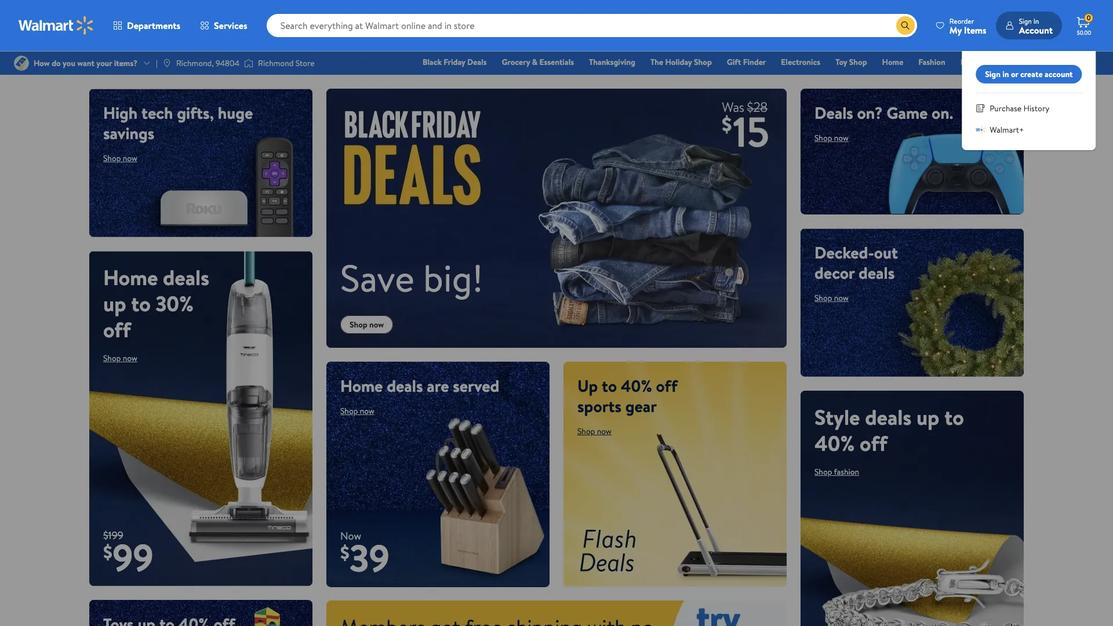 Task type: vqa. For each thing, say whether or not it's contained in the screenshot.
Lite-Brite Ultimate Classic - image 1 of 7
no



Task type: locate. For each thing, give the bounding box(es) containing it.
0 horizontal spatial to
[[131, 289, 151, 318]]

account
[[1019, 23, 1053, 36]]

shop for high tech gifts, huge savings
[[103, 153, 121, 164]]

home for 39
[[340, 374, 383, 397]]

shop now link for deals on? game on.
[[815, 132, 849, 144]]

0 horizontal spatial 40%
[[621, 374, 652, 397]]

home link
[[877, 56, 909, 68]]

now for up to 40% off sports gear
[[597, 425, 612, 437]]

2 vertical spatial home
[[340, 374, 383, 397]]

0 horizontal spatial deals
[[467, 56, 487, 68]]

walmart+
[[1060, 56, 1094, 68], [990, 124, 1024, 136]]

thanksgiving
[[589, 56, 636, 68]]

1 horizontal spatial home
[[340, 374, 383, 397]]

shop for home deals up to 30% off
[[103, 353, 121, 364]]

decor
[[815, 261, 855, 284]]

0 vertical spatial to
[[131, 289, 151, 318]]

sign for or
[[985, 68, 1001, 80]]

deals left on?
[[815, 101, 854, 124]]

to for home
[[131, 289, 151, 318]]

deals inside 'style deals up to 40% off'
[[865, 403, 912, 432]]

deals for home deals are served
[[387, 374, 423, 397]]

walmart+ down purchase
[[990, 124, 1024, 136]]

save
[[340, 252, 414, 304]]

sign in account
[[1019, 16, 1053, 36]]

shop now for deals on? game on.
[[815, 132, 849, 144]]

now for high tech gifts, huge savings
[[123, 153, 137, 164]]

departments button
[[103, 12, 190, 39]]

now
[[340, 529, 361, 544]]

essentials
[[540, 56, 574, 68]]

0 vertical spatial sign
[[1019, 16, 1032, 26]]

now for save big!
[[369, 319, 384, 330]]

are
[[427, 374, 449, 397]]

up inside 'style deals up to 40% off'
[[917, 403, 940, 432]]

deals
[[467, 56, 487, 68], [815, 101, 854, 124]]

1 vertical spatial sign
[[985, 68, 1001, 80]]

sign in or create account button
[[976, 65, 1082, 84]]

save big!
[[340, 252, 483, 304]]

deals inside decked-out decor deals
[[859, 261, 895, 284]]

&
[[532, 56, 538, 68]]

account
[[1045, 68, 1073, 80]]

1 horizontal spatial to
[[602, 374, 617, 397]]

0 horizontal spatial home
[[103, 263, 158, 292]]

0 vertical spatial home
[[882, 56, 904, 68]]

1 horizontal spatial sign
[[1019, 16, 1032, 26]]

1 horizontal spatial 40%
[[815, 429, 855, 458]]

0 horizontal spatial sign
[[985, 68, 1001, 80]]

purchase
[[990, 103, 1022, 114]]

create
[[1021, 68, 1043, 80]]

services button
[[190, 12, 257, 39]]

gifts,
[[177, 101, 214, 124]]

1 horizontal spatial up
[[917, 403, 940, 432]]

deals
[[859, 261, 895, 284], [163, 263, 209, 292], [387, 374, 423, 397], [865, 403, 912, 432]]

gift finder link
[[722, 56, 771, 68]]

home deals are served
[[340, 374, 500, 397]]

$ for 39
[[340, 540, 350, 566]]

shop now
[[815, 132, 849, 144], [103, 153, 137, 164], [815, 292, 849, 304], [350, 319, 384, 330], [103, 353, 137, 364], [340, 405, 375, 417], [578, 425, 612, 437]]

shop now for save big!
[[350, 319, 384, 330]]

or
[[1011, 68, 1019, 80]]

2 vertical spatial to
[[945, 403, 964, 432]]

30%
[[156, 289, 194, 318]]

shop fashion link
[[815, 466, 860, 478]]

shop for decked-out decor deals
[[815, 292, 832, 304]]

clear search field text image
[[883, 21, 892, 30]]

search icon image
[[901, 21, 910, 30]]

shop for up to 40% off sports gear
[[578, 425, 595, 437]]

electronics
[[781, 56, 821, 68]]

the
[[651, 56, 664, 68]]

1 vertical spatial up
[[917, 403, 940, 432]]

huge
[[218, 101, 253, 124]]

shop now for home deals are served
[[340, 405, 375, 417]]

40%
[[621, 374, 652, 397], [815, 429, 855, 458]]

game
[[887, 101, 928, 124]]

home
[[882, 56, 904, 68], [103, 263, 158, 292], [340, 374, 383, 397]]

off inside 'style deals up to 40% off'
[[860, 429, 888, 458]]

sign
[[1019, 16, 1032, 26], [985, 68, 1001, 80]]

39
[[350, 533, 390, 584]]

sign in or create account
[[985, 68, 1073, 80]]

walmart+ up account on the top of the page
[[1060, 56, 1094, 68]]

reorder my items
[[950, 16, 987, 36]]

purchase history
[[990, 103, 1050, 114]]

0 vertical spatial 40%
[[621, 374, 652, 397]]

off inside home deals up to 30% off
[[103, 315, 131, 344]]

deals right friday
[[467, 56, 487, 68]]

to inside home deals up to 30% off
[[131, 289, 151, 318]]

thanksgiving link
[[584, 56, 641, 68]]

services
[[214, 19, 247, 32]]

shop now link
[[815, 132, 849, 144], [103, 153, 137, 164], [815, 292, 849, 304], [340, 315, 393, 334], [103, 353, 137, 364], [340, 405, 375, 417], [578, 425, 612, 437]]

Search search field
[[267, 14, 917, 37]]

shop now link for high tech gifts, huge savings
[[103, 153, 137, 164]]

40% up 'shop fashion' "link"
[[815, 429, 855, 458]]

$ inside the $199 $ 99
[[103, 539, 112, 565]]

shop now for home deals up to 30% off
[[103, 353, 137, 364]]

$ for 99
[[103, 539, 112, 565]]

0 vertical spatial deals
[[467, 56, 487, 68]]

0 vertical spatial walmart+
[[1060, 56, 1094, 68]]

registry
[[961, 56, 990, 68]]

1 vertical spatial off
[[656, 374, 678, 397]]

0 vertical spatial off
[[103, 315, 131, 344]]

savings
[[103, 122, 155, 144]]

shop for save big!
[[350, 319, 368, 330]]

sign inside button
[[985, 68, 1001, 80]]

walmart+ link down the purchase history link
[[976, 124, 1082, 136]]

now
[[834, 132, 849, 144], [123, 153, 137, 164], [834, 292, 849, 304], [369, 319, 384, 330], [123, 353, 137, 364], [360, 405, 375, 417], [597, 425, 612, 437]]

0
[[1087, 13, 1091, 23]]

walmart+ link down the $0.00
[[1054, 56, 1100, 68]]

$0.00
[[1077, 28, 1092, 37]]

up
[[578, 374, 598, 397]]

0 horizontal spatial up
[[103, 289, 126, 318]]

home inside home deals up to 30% off
[[103, 263, 158, 292]]

2 horizontal spatial off
[[860, 429, 888, 458]]

1 vertical spatial deals
[[815, 101, 854, 124]]

fashion
[[919, 56, 946, 68]]

2 vertical spatial off
[[860, 429, 888, 458]]

black
[[423, 56, 442, 68]]

off
[[103, 315, 131, 344], [656, 374, 678, 397], [860, 429, 888, 458]]

sign inside sign in account
[[1019, 16, 1032, 26]]

0 horizontal spatial off
[[103, 315, 131, 344]]

to inside up to 40% off sports gear
[[602, 374, 617, 397]]

sign for account
[[1019, 16, 1032, 26]]

$
[[103, 539, 112, 565], [340, 540, 350, 566]]

up inside home deals up to 30% off
[[103, 289, 126, 318]]

2 horizontal spatial to
[[945, 403, 964, 432]]

to inside 'style deals up to 40% off'
[[945, 403, 964, 432]]

1 vertical spatial home
[[103, 263, 158, 292]]

$ inside now $ 39
[[340, 540, 350, 566]]

to for style
[[945, 403, 964, 432]]

history
[[1024, 103, 1050, 114]]

items
[[964, 23, 987, 36]]

shop for deals on? game on.
[[815, 132, 832, 144]]

now for deals on? game on.
[[834, 132, 849, 144]]

1 horizontal spatial $
[[340, 540, 350, 566]]

1 vertical spatial 40%
[[815, 429, 855, 458]]

1 horizontal spatial walmart+
[[1060, 56, 1094, 68]]

40% right the up
[[621, 374, 652, 397]]

to
[[131, 289, 151, 318], [602, 374, 617, 397], [945, 403, 964, 432]]

0 horizontal spatial $
[[103, 539, 112, 565]]

$199 $ 99
[[103, 528, 154, 583]]

gift
[[727, 56, 741, 68]]

1 vertical spatial to
[[602, 374, 617, 397]]

high
[[103, 101, 138, 124]]

one debit link
[[1000, 56, 1050, 68]]

style deals up to 40% off
[[815, 403, 964, 458]]

in
[[1003, 68, 1009, 80]]

shop
[[694, 56, 712, 68], [849, 56, 867, 68], [815, 132, 832, 144], [103, 153, 121, 164], [815, 292, 832, 304], [350, 319, 368, 330], [103, 353, 121, 364], [340, 405, 358, 417], [578, 425, 595, 437], [815, 466, 832, 478]]

0 vertical spatial up
[[103, 289, 126, 318]]

grocery & essentials link
[[497, 56, 579, 68]]

toy
[[836, 56, 848, 68]]

holiday
[[665, 56, 692, 68]]

deals inside home deals up to 30% off
[[163, 263, 209, 292]]

shop now for high tech gifts, huge savings
[[103, 153, 137, 164]]

home deals up to 30% off
[[103, 263, 209, 344]]

1 horizontal spatial off
[[656, 374, 678, 397]]

finder
[[743, 56, 766, 68]]

0 horizontal spatial walmart+
[[990, 124, 1024, 136]]



Task type: describe. For each thing, give the bounding box(es) containing it.
shop now for up to 40% off sports gear
[[578, 425, 612, 437]]

1 vertical spatial walmart+
[[990, 124, 1024, 136]]

1 horizontal spatial deals
[[815, 101, 854, 124]]

purchase history link
[[976, 103, 1082, 115]]

1 vertical spatial walmart+ link
[[976, 124, 1082, 136]]

Walmart Site-Wide search field
[[267, 14, 917, 37]]

up to 40% off sports gear
[[578, 374, 678, 417]]

one debit
[[1005, 56, 1045, 68]]

black friday deals
[[423, 56, 487, 68]]

off for style deals up to 40% off
[[860, 429, 888, 458]]

reorder
[[950, 16, 974, 26]]

0 vertical spatial walmart+ link
[[1054, 56, 1100, 68]]

deals for style deals up to 40% off
[[865, 403, 912, 432]]

high tech gifts, huge savings
[[103, 101, 253, 144]]

deals on? game on.
[[815, 101, 954, 124]]

2 horizontal spatial home
[[882, 56, 904, 68]]

now for home deals up to 30% off
[[123, 353, 137, 364]]

friday
[[444, 56, 466, 68]]

0 $0.00
[[1077, 13, 1092, 37]]

shop fashion
[[815, 466, 860, 478]]

shop now link for home deals up to 30% off
[[103, 353, 137, 364]]

$199
[[103, 528, 123, 543]]

electronics link
[[776, 56, 826, 68]]

gear
[[626, 395, 657, 417]]

fashion
[[834, 466, 860, 478]]

registry link
[[956, 56, 996, 68]]

in
[[1034, 16, 1039, 26]]

toy shop link
[[831, 56, 873, 68]]

up for home deals up to 30% off
[[103, 289, 126, 318]]

shop now link for save big!
[[340, 315, 393, 334]]

departments
[[127, 19, 180, 32]]

black friday deals link
[[418, 56, 492, 68]]

off for home deals up to 30% off
[[103, 315, 131, 344]]

40% inside 'style deals up to 40% off'
[[815, 429, 855, 458]]

shop now link for home deals are served
[[340, 405, 375, 417]]

big!
[[423, 252, 483, 304]]

deals for home deals up to 30% off
[[163, 263, 209, 292]]

shop now link for decked-out decor deals
[[815, 292, 849, 304]]

home for 99
[[103, 263, 158, 292]]

off inside up to 40% off sports gear
[[656, 374, 678, 397]]

decked-
[[815, 241, 874, 264]]

out
[[874, 241, 898, 264]]

the holiday shop link
[[645, 56, 717, 68]]

sports
[[578, 395, 622, 417]]

gift finder
[[727, 56, 766, 68]]

decked-out decor deals
[[815, 241, 898, 284]]

on.
[[932, 101, 954, 124]]

debit
[[1025, 56, 1045, 68]]

tech
[[141, 101, 173, 124]]

my
[[950, 23, 962, 36]]

the holiday shop
[[651, 56, 712, 68]]

now for decked-out decor deals
[[834, 292, 849, 304]]

shop now link for up to 40% off sports gear
[[578, 425, 612, 437]]

up for style deals up to 40% off
[[917, 403, 940, 432]]

40% inside up to 40% off sports gear
[[621, 374, 652, 397]]

walmart+ image
[[976, 125, 985, 134]]

style
[[815, 403, 860, 432]]

grocery
[[502, 56, 530, 68]]

shop for home deals are served
[[340, 405, 358, 417]]

shop for style deals up to 40% off
[[815, 466, 832, 478]]

walmart image
[[19, 16, 94, 35]]

99
[[112, 532, 154, 583]]

now dollar 39 null group
[[326, 529, 390, 587]]

was dollar $199, now dollar 99 group
[[89, 528, 154, 586]]

now for home deals are served
[[360, 405, 375, 417]]

toy shop
[[836, 56, 867, 68]]

served
[[453, 374, 500, 397]]

grocery & essentials
[[502, 56, 574, 68]]

fashion link
[[914, 56, 951, 68]]

now $ 39
[[340, 529, 390, 584]]

shop now for decked-out decor deals
[[815, 292, 849, 304]]

one
[[1005, 56, 1023, 68]]

on?
[[857, 101, 883, 124]]



